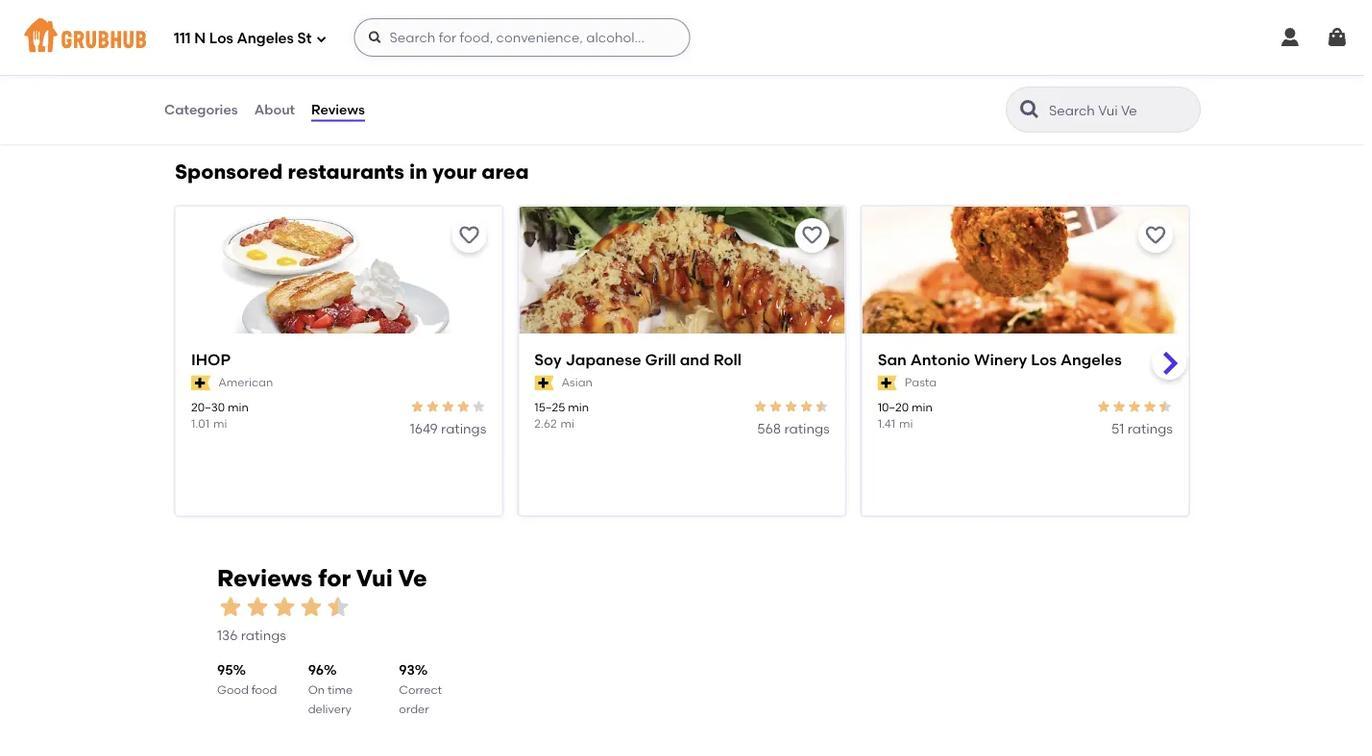 Task type: vqa. For each thing, say whether or not it's contained in the screenshot.
Apps,
no



Task type: describe. For each thing, give the bounding box(es) containing it.
15–25
[[535, 400, 566, 414]]

n
[[194, 30, 206, 47]]

mi for ihop
[[213, 417, 227, 431]]

in
[[410, 160, 428, 184]]

2.62
[[535, 417, 557, 431]]

1 horizontal spatial svg image
[[1327, 26, 1350, 49]]

sponsored
[[175, 160, 283, 184]]

96 on time delivery
[[308, 661, 353, 716]]

soy japanese grill and roll link
[[535, 349, 830, 371]]

93 correct order
[[399, 661, 442, 716]]

food
[[252, 683, 277, 697]]

antonio
[[911, 350, 971, 369]]

main navigation navigation
[[0, 0, 1365, 75]]

min for ihop
[[228, 400, 249, 414]]

grill
[[646, 350, 677, 369]]

and
[[680, 350, 710, 369]]

ihop logo image
[[176, 207, 502, 368]]

search icon image
[[1019, 98, 1042, 121]]

time
[[328, 683, 353, 697]]

1649 ratings
[[410, 420, 487, 437]]

your
[[433, 160, 477, 184]]

about button
[[253, 75, 296, 144]]

136 ratings
[[217, 627, 286, 643]]

save this restaurant image for ihop
[[458, 224, 481, 247]]

1 horizontal spatial angeles
[[1061, 350, 1123, 369]]

95
[[217, 661, 233, 678]]

reviews for reviews for vui ve
[[217, 564, 313, 592]]

vui
[[356, 564, 393, 592]]

min for san antonio winery los angeles
[[912, 400, 933, 414]]

on
[[308, 683, 325, 697]]

roll
[[714, 350, 742, 369]]

reviews button
[[311, 75, 366, 144]]

correct
[[399, 683, 442, 697]]

136
[[217, 627, 238, 643]]

Search for food, convenience, alcohol... search field
[[354, 18, 691, 57]]

1 horizontal spatial svg image
[[1279, 26, 1302, 49]]

1.41
[[878, 417, 896, 431]]

area
[[482, 160, 529, 184]]

delivery
[[308, 702, 352, 716]]

san antonio winery los angeles
[[878, 350, 1123, 369]]

10–20 min 1.41 mi
[[878, 400, 933, 431]]

soy japanese grill and roll logo image
[[519, 207, 846, 368]]

min for soy japanese grill and roll
[[568, 400, 589, 414]]

american
[[218, 375, 273, 389]]

93
[[399, 661, 415, 678]]

subscription pass image for soy japanese grill and roll
[[535, 375, 554, 391]]

1649
[[410, 420, 438, 437]]

save this restaurant button for soy
[[796, 218, 830, 253]]



Task type: locate. For each thing, give the bounding box(es) containing it.
0 horizontal spatial save this restaurant button
[[452, 218, 487, 253]]

san
[[878, 350, 907, 369]]

1 horizontal spatial save this restaurant image
[[801, 224, 824, 247]]

save this restaurant image
[[458, 224, 481, 247], [801, 224, 824, 247]]

15–25 min 2.62 mi
[[535, 400, 589, 431]]

51 ratings
[[1112, 420, 1174, 437]]

568
[[758, 420, 782, 437]]

los right winery
[[1032, 350, 1057, 369]]

95 good food
[[217, 661, 277, 697]]

asian
[[562, 375, 593, 389]]

0 vertical spatial angeles
[[237, 30, 294, 47]]

ratings for san antonio winery los angeles
[[1128, 420, 1174, 437]]

soy
[[535, 350, 562, 369]]

0 vertical spatial los
[[209, 30, 233, 47]]

0 horizontal spatial angeles
[[237, 30, 294, 47]]

2 subscription pass image from the left
[[535, 375, 554, 391]]

subscription pass image up 20–30
[[191, 375, 211, 391]]

0 horizontal spatial min
[[228, 400, 249, 414]]

japanese
[[566, 350, 642, 369]]

san antonio winery los angeles link
[[878, 349, 1174, 371]]

los
[[209, 30, 233, 47], [1032, 350, 1057, 369]]

angeles
[[237, 30, 294, 47], [1061, 350, 1123, 369]]

ratings for ihop
[[441, 420, 487, 437]]

los inside main navigation navigation
[[209, 30, 233, 47]]

mi right 2.62 in the bottom left of the page
[[561, 417, 575, 431]]

st
[[298, 30, 312, 47]]

svg image
[[1279, 26, 1302, 49], [316, 33, 327, 45]]

1 mi from the left
[[213, 417, 227, 431]]

los right n
[[209, 30, 233, 47]]

0 horizontal spatial save this restaurant image
[[458, 224, 481, 247]]

20–30
[[191, 400, 225, 414]]

subscription pass image for ihop
[[191, 375, 211, 391]]

111
[[174, 30, 191, 47]]

reviews up 136 ratings in the left of the page
[[217, 564, 313, 592]]

ratings right 1649
[[441, 420, 487, 437]]

min down the american
[[228, 400, 249, 414]]

51
[[1112, 420, 1125, 437]]

subscription pass image down soy
[[535, 375, 554, 391]]

1 horizontal spatial subscription pass image
[[535, 375, 554, 391]]

mi for soy japanese grill and roll
[[561, 417, 575, 431]]

reviews inside 'button'
[[312, 101, 365, 118]]

1 vertical spatial reviews
[[217, 564, 313, 592]]

0 horizontal spatial svg image
[[316, 33, 327, 45]]

save this restaurant button for san
[[1139, 218, 1174, 253]]

min inside 15–25 min 2.62 mi
[[568, 400, 589, 414]]

1 vertical spatial angeles
[[1061, 350, 1123, 369]]

pasta
[[905, 375, 937, 389]]

20–30 min 1.01 mi
[[191, 400, 249, 431]]

mi right 1.01
[[213, 417, 227, 431]]

ve
[[399, 564, 427, 592]]

ihop link
[[191, 349, 487, 371]]

1 horizontal spatial min
[[568, 400, 589, 414]]

2 save this restaurant image from the left
[[801, 224, 824, 247]]

3 mi from the left
[[900, 417, 914, 431]]

111 n los angeles st
[[174, 30, 312, 47]]

reviews
[[312, 101, 365, 118], [217, 564, 313, 592]]

ratings right '136'
[[241, 627, 286, 643]]

reviews up restaurants
[[312, 101, 365, 118]]

0 horizontal spatial los
[[209, 30, 233, 47]]

san antonio winery los angeles logo image
[[863, 207, 1189, 368]]

ratings right 51
[[1128, 420, 1174, 437]]

1 save this restaurant image from the left
[[458, 224, 481, 247]]

1 horizontal spatial los
[[1032, 350, 1057, 369]]

1 subscription pass image from the left
[[191, 375, 211, 391]]

568 ratings
[[758, 420, 830, 437]]

2 horizontal spatial mi
[[900, 417, 914, 431]]

1 horizontal spatial save this restaurant button
[[796, 218, 830, 253]]

mi inside 10–20 min 1.41 mi
[[900, 417, 914, 431]]

categories
[[164, 101, 238, 118]]

ratings
[[441, 420, 487, 437], [785, 420, 830, 437], [1128, 420, 1174, 437], [241, 627, 286, 643]]

mi
[[213, 417, 227, 431], [561, 417, 575, 431], [900, 417, 914, 431]]

subscription pass image
[[878, 375, 898, 391]]

mi right 1.41
[[900, 417, 914, 431]]

Search Vui Ve search field
[[1048, 101, 1195, 119]]

10–20
[[878, 400, 910, 414]]

1 horizontal spatial mi
[[561, 417, 575, 431]]

about
[[254, 101, 295, 118]]

96
[[308, 661, 324, 678]]

mi for san antonio winery los angeles
[[900, 417, 914, 431]]

order
[[399, 702, 429, 716]]

star icon image
[[410, 399, 425, 414], [425, 399, 441, 414], [441, 399, 456, 414], [456, 399, 471, 414], [471, 399, 487, 414], [753, 399, 769, 414], [769, 399, 784, 414], [784, 399, 799, 414], [799, 399, 815, 414], [815, 399, 830, 414], [815, 399, 830, 414], [1097, 399, 1112, 414], [1112, 399, 1128, 414], [1128, 399, 1143, 414], [1143, 399, 1158, 414], [1158, 399, 1174, 414], [1158, 399, 1174, 414], [217, 593, 244, 620], [244, 593, 271, 620], [271, 593, 298, 620], [298, 593, 325, 620], [325, 593, 352, 620], [325, 593, 352, 620]]

min down asian at bottom left
[[568, 400, 589, 414]]

reviews for vui ve
[[217, 564, 427, 592]]

save this restaurant button
[[452, 218, 487, 253], [796, 218, 830, 253], [1139, 218, 1174, 253]]

2 mi from the left
[[561, 417, 575, 431]]

reviews for reviews
[[312, 101, 365, 118]]

svg image
[[1327, 26, 1350, 49], [368, 30, 383, 45]]

for
[[318, 564, 351, 592]]

2 horizontal spatial save this restaurant button
[[1139, 218, 1174, 253]]

3 min from the left
[[912, 400, 933, 414]]

2 horizontal spatial min
[[912, 400, 933, 414]]

min down pasta
[[912, 400, 933, 414]]

ihop
[[191, 350, 231, 369]]

1 vertical spatial los
[[1032, 350, 1057, 369]]

angeles inside main navigation navigation
[[237, 30, 294, 47]]

good
[[217, 683, 249, 697]]

soy japanese grill and roll
[[535, 350, 742, 369]]

angeles up 51
[[1061, 350, 1123, 369]]

subscription pass image
[[191, 375, 211, 391], [535, 375, 554, 391]]

0 vertical spatial reviews
[[312, 101, 365, 118]]

ratings for soy japanese grill and roll
[[785, 420, 830, 437]]

1 save this restaurant button from the left
[[452, 218, 487, 253]]

0 horizontal spatial subscription pass image
[[191, 375, 211, 391]]

0 horizontal spatial mi
[[213, 417, 227, 431]]

save this restaurant image
[[1145, 224, 1168, 247]]

min
[[228, 400, 249, 414], [568, 400, 589, 414], [912, 400, 933, 414]]

min inside 10–20 min 1.41 mi
[[912, 400, 933, 414]]

0 horizontal spatial svg image
[[368, 30, 383, 45]]

categories button
[[163, 75, 239, 144]]

mi inside 20–30 min 1.01 mi
[[213, 417, 227, 431]]

sponsored restaurants in your area
[[175, 160, 529, 184]]

1 min from the left
[[228, 400, 249, 414]]

2 save this restaurant button from the left
[[796, 218, 830, 253]]

min inside 20–30 min 1.01 mi
[[228, 400, 249, 414]]

save this restaurant image for soy japanese grill and roll
[[801, 224, 824, 247]]

angeles left st
[[237, 30, 294, 47]]

3 save this restaurant button from the left
[[1139, 218, 1174, 253]]

mi inside 15–25 min 2.62 mi
[[561, 417, 575, 431]]

1.01
[[191, 417, 210, 431]]

winery
[[975, 350, 1028, 369]]

restaurants
[[288, 160, 405, 184]]

2 min from the left
[[568, 400, 589, 414]]

ratings right 568
[[785, 420, 830, 437]]



